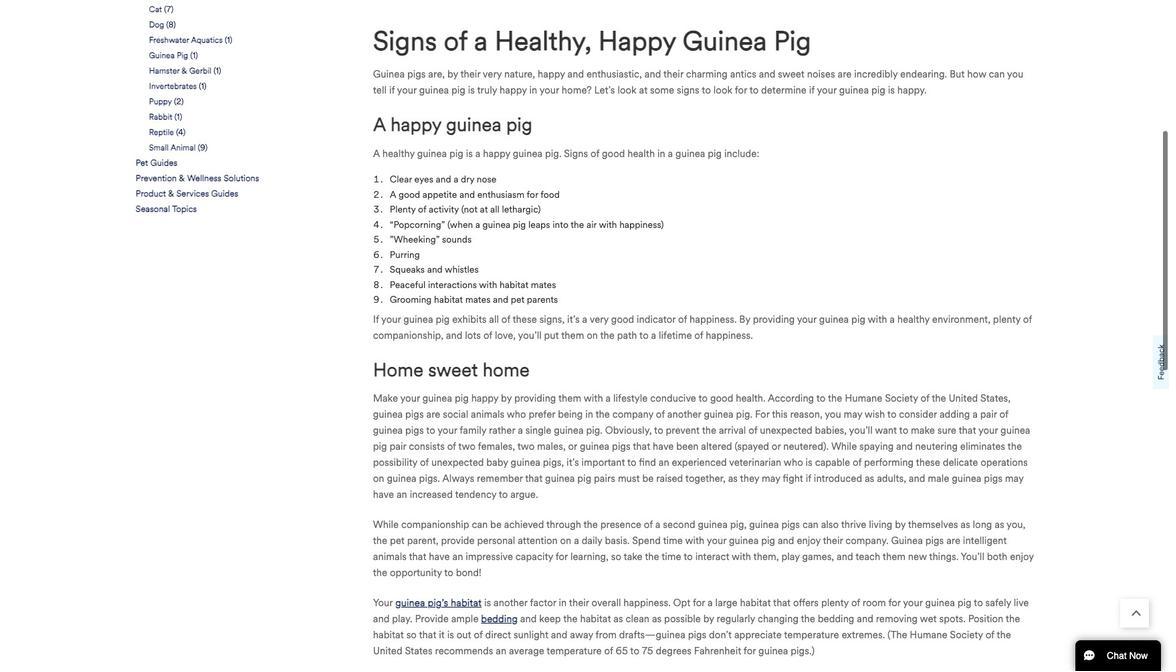 Task type: vqa. For each thing, say whether or not it's contained in the screenshot.
are to the middle
yes



Task type: locate. For each thing, give the bounding box(es) containing it.
0 vertical spatial have
[[653, 441, 674, 453]]

0 vertical spatial providing
[[753, 314, 795, 326]]

1 horizontal spatial can
[[803, 520, 819, 532]]

puppy
[[149, 96, 172, 107]]

1 horizontal spatial may
[[844, 409, 863, 421]]

so inside and keep the habitat as clean as possible by regularly changing the bedding and removing wet spots. position the habitat so that it is out of direct sunlight and away from drafts—guinea pigs don't appreciate temperature extremes. (the humane society of the united states recommends an average temperature of 65 to 75 degrees fahrenheit for guinea pigs.)
[[407, 630, 417, 642]]

adults,
[[878, 473, 907, 485]]

guinea inside clear eyes and a dry nose a good appetite and enthusiasm for food plenty of activity (not at all lethargic) "popcorning" (when a guinea pig leaps into the air with happiness) "wheeking" sounds purring squeaks and whistles peaceful interactions with habitat mates grooming habitat mates and pet parents
[[483, 219, 511, 231]]

a inside clear eyes and a dry nose a good appetite and enthusiasm for food plenty of activity (not at all lethargic) "popcorning" (when a guinea pig leaps into the air with happiness) "wheeking" sounds purring squeaks and whistles peaceful interactions with habitat mates grooming habitat mates and pet parents
[[390, 189, 396, 200]]

for inside guinea pigs are, by their very nature, happy and enthusiastic, and their charming antics and sweet noises are incredibly endearing. but how can you tell if your guinea pig is truly happy in your home? let's look at some signs to look for to determine if your guinea pig is happy.
[[735, 84, 748, 97]]

society
[[886, 393, 919, 405], [951, 630, 984, 642]]

pigs.
[[419, 473, 440, 485]]

at inside clear eyes and a dry nose a good appetite and enthusiasm for food plenty of activity (not at all lethargic) "popcorning" (when a guinea pig leaps into the air with happiness) "wheeking" sounds purring squeaks and whistles peaceful interactions with habitat mates grooming habitat mates and pet parents
[[480, 204, 488, 216]]

1 horizontal spatial at
[[640, 84, 648, 97]]

0 vertical spatial these
[[513, 314, 537, 326]]

two down single
[[518, 441, 535, 453]]

of inside 'is another factor in their overall happiness. opt for a large habitat that offers plenty of room for your guinea pig to safely live and play. provide ample'
[[852, 598, 861, 610]]

0 vertical spatial another
[[668, 409, 702, 421]]

very inside guinea pigs are, by their very nature, happy and enthusiastic, and their charming antics and sweet noises are incredibly endearing. but how can you tell if your guinea pig is truly happy in your home? let's look at some signs to look for to determine if your guinea pig is happy.
[[483, 68, 502, 80]]

babies,
[[816, 425, 847, 437]]

determine
[[762, 84, 807, 97]]

animals
[[471, 409, 505, 421], [373, 552, 407, 564]]

0 vertical spatial on
[[587, 330, 598, 342]]

dog
[[149, 20, 164, 30]]

2 vertical spatial pig.
[[587, 425, 603, 437]]

(1)
[[225, 35, 233, 45], [190, 50, 198, 60], [214, 66, 221, 76], [199, 81, 207, 91], [175, 112, 182, 122]]

pig inside 'is another factor in their overall happiness. opt for a large habitat that offers plenty of room for your guinea pig to safely live and play. provide ample'
[[958, 598, 972, 610]]

consists
[[409, 441, 445, 453]]

(the
[[888, 630, 908, 642]]

mates
[[531, 279, 557, 291], [466, 294, 491, 306]]

health
[[628, 148, 655, 160]]

temperature up pigs.)
[[785, 630, 840, 642]]

by
[[448, 68, 458, 80], [501, 393, 512, 405], [896, 520, 906, 532], [704, 614, 715, 626]]

(7)
[[164, 4, 174, 14]]

0 vertical spatial them
[[562, 330, 585, 342]]

0 horizontal spatial pet
[[390, 536, 405, 548]]

0 vertical spatial mates
[[531, 279, 557, 291]]

providing right by
[[753, 314, 795, 326]]

be down 'find'
[[643, 473, 654, 485]]

1 horizontal spatial plenty
[[994, 314, 1021, 326]]

antics
[[731, 68, 757, 80]]

them inside the make your guinea pig happy by providing them with a lifestyle conducive to good health. according to the humane society of the united states, guinea pigs are social animals who prefer being in the company of another guinea pig. for this reason, you may wish to consider adding a pair of guinea pigs to your family rather a single guinea pig. obviously, to prevent the arrival of unexpected babies, you'll want to make sure that your guinea pig pair consists of two females, two males, or guinea pigs that have been altered (spayed or neutered). while spaying and neutering eliminates the possibility of unexpected baby guinea pigs, it's important to find an experienced veterinarian who is capable of performing these delicate operations on guinea pigs. always remember that guinea pig pairs must be raised together, as they may fight if introduced as adults, and male guinea pigs may have an increased tendency to argue.
[[559, 393, 582, 405]]

make your guinea pig happy by providing them with a lifestyle conducive to good health. according to the humane society of the united states, guinea pigs are social animals who prefer being in the company of another guinea pig. for this reason, you may wish to consider adding a pair of guinea pigs to your family rather a single guinea pig. obviously, to prevent the arrival of unexpected babies, you'll want to make sure that your guinea pig pair consists of two females, two males, or guinea pigs that have been altered (spayed or neutered). while spaying and neutering eliminates the possibility of unexpected baby guinea pigs, it's important to find an experienced veterinarian who is capable of performing these delicate operations on guinea pigs. always remember that guinea pig pairs must be raised together, as they may fight if introduced as adults, and male guinea pigs may have an increased tendency to argue.
[[373, 393, 1031, 502]]

0 horizontal spatial or
[[569, 441, 578, 453]]

have down "possibility" at the left of the page
[[373, 489, 394, 502]]

in right "being"
[[586, 409, 594, 421]]

1 horizontal spatial very
[[590, 314, 609, 326]]

these up love,
[[513, 314, 537, 326]]

how
[[968, 68, 987, 80]]

happiness)
[[620, 219, 664, 231]]

happy up family
[[472, 393, 499, 405]]

1 vertical spatial enjoy
[[1011, 552, 1035, 564]]

0 horizontal spatial these
[[513, 314, 537, 326]]

for left food at top left
[[527, 189, 539, 200]]

signs up the are,
[[373, 25, 437, 58]]

removing
[[877, 614, 918, 626]]

or right (spayed
[[772, 441, 781, 453]]

you up babies,
[[825, 409, 842, 421]]

united inside the make your guinea pig happy by providing them with a lifestyle conducive to good health. according to the humane society of the united states, guinea pigs are social animals who prefer being in the company of another guinea pig. for this reason, you may wish to consider adding a pair of guinea pigs to your family rather a single guinea pig. obviously, to prevent the arrival of unexpected babies, you'll want to make sure that your guinea pig pair consists of two females, two males, or guinea pigs that have been altered (spayed or neutered). while spaying and neutering eliminates the possibility of unexpected baby guinea pigs, it's important to find an experienced veterinarian who is capable of performing these delicate operations on guinea pigs. always remember that guinea pig pairs must be raised together, as they may fight if introduced as adults, and male guinea pigs may have an increased tendency to argue.
[[949, 393, 979, 405]]

pet left parent, at the left of the page
[[390, 536, 405, 548]]

1 bedding from the left
[[481, 614, 518, 626]]

happiness. left by
[[690, 314, 737, 326]]

you'll left 'put'
[[518, 330, 542, 342]]

0 horizontal spatial mates
[[466, 294, 491, 306]]

good up plenty
[[399, 189, 420, 200]]

of up love,
[[502, 314, 511, 326]]

healthy inside if your guinea pig exhibits all of these signs, it's a very good indicator of happiness. by providing your guinea pig with a healthy environment, plenty of companionship, and lots of love, you'll put them on the path to a lifetime of happiness.
[[898, 314, 930, 326]]

1 vertical spatial a
[[373, 148, 380, 160]]

0 vertical spatial a
[[373, 113, 386, 137]]

be inside the while companionship can be achieved through the presence of a second guinea pig, guinea pigs can also thrive living by themselves as long as you, the pet parent, provide personal attention on a daily basis. spend time with your guinea pig and enjoy their company. guinea pigs are intelligent animals that have an impressive capacity for learning, so take the time to interact with them, play games, and teach them new things. you'll both enjoy the opportunity to bond!
[[491, 520, 502, 532]]

thrive
[[842, 520, 867, 532]]

experienced
[[672, 457, 727, 469]]

0 vertical spatial it's
[[568, 314, 580, 326]]

out
[[457, 630, 472, 642]]

clean
[[626, 614, 650, 626]]

of right capable
[[853, 457, 862, 469]]

if
[[389, 84, 395, 97], [810, 84, 815, 97], [806, 473, 812, 485]]

your up interact
[[707, 536, 727, 548]]

your inside 'is another factor in their overall happiness. opt for a large habitat that offers plenty of room for your guinea pig to safely live and play. provide ample'
[[904, 598, 923, 610]]

good
[[602, 148, 625, 160], [399, 189, 420, 200], [612, 314, 635, 326], [711, 393, 734, 405]]

look down charming
[[714, 84, 733, 97]]

are inside the make your guinea pig happy by providing them with a lifestyle conducive to good health. according to the humane society of the united states, guinea pigs are social animals who prefer being in the company of another guinea pig. for this reason, you may wish to consider adding a pair of guinea pigs to your family rather a single guinea pig. obviously, to prevent the arrival of unexpected babies, you'll want to make sure that your guinea pig pair consists of two females, two males, or guinea pigs that have been altered (spayed or neutered). while spaying and neutering eliminates the possibility of unexpected baby guinea pigs, it's important to find an experienced veterinarian who is capable of performing these delicate operations on guinea pigs. always remember that guinea pig pairs must be raised together, as they may fight if introduced as adults, and male guinea pigs may have an increased tendency to argue.
[[427, 409, 441, 421]]

on inside the while companionship can be achieved through the presence of a second guinea pig, guinea pigs can also thrive living by themselves as long as you, the pet parent, provide personal attention on a daily basis. spend time with your guinea pig and enjoy their company. guinea pigs are intelligent animals that have an impressive capacity for learning, so take the time to interact with them, play games, and teach them new things. you'll both enjoy the opportunity to bond!
[[561, 536, 572, 548]]

in inside guinea pigs are, by their very nature, happy and enthusiastic, and their charming antics and sweet noises are incredibly endearing. but how can you tell if your guinea pig is truly happy in your home? let's look at some signs to look for to determine if your guinea pig is happy.
[[530, 84, 538, 97]]

pigs inside guinea pigs are, by their very nature, happy and enthusiastic, and their charming antics and sweet noises are incredibly endearing. but how can you tell if your guinea pig is truly happy in your home? let's look at some signs to look for to determine if your guinea pig is happy.
[[408, 68, 426, 80]]

0 horizontal spatial you
[[825, 409, 842, 421]]

parent,
[[407, 536, 439, 548]]

guinea pigs are, by their very nature, happy and enthusiastic, and their charming antics and sweet noises are incredibly endearing. but how can you tell if your guinea pig is truly happy in your home? let's look at some signs to look for to determine if your guinea pig is happy.
[[373, 68, 1024, 97]]

pig
[[452, 84, 466, 97], [872, 84, 886, 97], [507, 113, 533, 137], [450, 148, 464, 160], [708, 148, 722, 160], [513, 219, 526, 231], [436, 314, 450, 326], [852, 314, 866, 326], [455, 393, 469, 405], [373, 441, 387, 453], [578, 473, 592, 485], [762, 536, 776, 548], [958, 598, 972, 610]]

always
[[443, 473, 475, 485]]

0 vertical spatial guides
[[150, 158, 178, 169]]

pet
[[511, 294, 525, 306], [390, 536, 405, 548]]

2 or from the left
[[772, 441, 781, 453]]

your right if
[[382, 314, 401, 326]]

a for a healthy guinea pig is a happy guinea pig. signs of good health in a guinea pig include:
[[373, 148, 380, 160]]

0 vertical spatial you'll
[[518, 330, 542, 342]]

1 horizontal spatial so
[[612, 552, 622, 564]]

all inside if your guinea pig exhibits all of these signs, it's a very good indicator of happiness. by providing your guinea pig with a healthy environment, plenty of companionship, and lots of love, you'll put them on the path to a lifetime of happiness.
[[489, 314, 499, 326]]

2 vertical spatial have
[[429, 552, 450, 564]]

pair up "possibility" at the left of the page
[[390, 441, 407, 453]]

who up the rather
[[507, 409, 526, 421]]

65
[[616, 646, 628, 658]]

direct
[[486, 630, 511, 642]]

don't
[[710, 630, 732, 642]]

providing inside the make your guinea pig happy by providing them with a lifestyle conducive to good health. according to the humane society of the united states, guinea pigs are social animals who prefer being in the company of another guinea pig. for this reason, you may wish to consider adding a pair of guinea pigs to your family rather a single guinea pig. obviously, to prevent the arrival of unexpected babies, you'll want to make sure that your guinea pig pair consists of two females, two males, or guinea pigs that have been altered (spayed or neutered). while spaying and neutering eliminates the possibility of unexpected baby guinea pigs, it's important to find an experienced veterinarian who is capable of performing these delicate operations on guinea pigs. always remember that guinea pig pairs must be raised together, as they may fight if introduced as adults, and male guinea pigs may have an increased tendency to argue.
[[515, 393, 556, 405]]

0 horizontal spatial are
[[427, 409, 441, 421]]

0 vertical spatial while
[[832, 441, 858, 453]]

0 horizontal spatial at
[[480, 204, 488, 216]]

by inside guinea pigs are, by their very nature, happy and enthusiastic, and their charming antics and sweet noises are incredibly endearing. but how can you tell if your guinea pig is truly happy in your home? let's look at some signs to look for to determine if your guinea pig is happy.
[[448, 68, 458, 80]]

while up capable
[[832, 441, 858, 453]]

the left air
[[571, 219, 585, 231]]

purring
[[390, 249, 420, 261]]

1 vertical spatial be
[[491, 520, 502, 532]]

you,
[[1007, 520, 1026, 532]]

love,
[[495, 330, 516, 342]]

males,
[[538, 441, 566, 453]]

an
[[659, 457, 670, 469], [397, 489, 408, 502], [453, 552, 463, 564], [496, 646, 507, 658]]

and left lots
[[446, 330, 463, 342]]

1 horizontal spatial bedding
[[818, 614, 855, 626]]

2 horizontal spatial on
[[587, 330, 598, 342]]

things.
[[930, 552, 959, 564]]

1 vertical spatial unexpected
[[432, 457, 484, 469]]

1 two from the left
[[459, 441, 476, 453]]

your up wet
[[904, 598, 923, 610]]

2 vertical spatial are
[[947, 536, 961, 548]]

1 vertical spatial these
[[917, 457, 941, 469]]

habitat inside 'is another factor in their overall happiness. opt for a large habitat that offers plenty of room for your guinea pig to safely live and play. provide ample'
[[741, 598, 771, 610]]

and up determine at the top of the page
[[759, 68, 776, 80]]

your right by
[[798, 314, 817, 326]]

1 vertical spatial time
[[662, 552, 682, 564]]

another inside 'is another factor in their overall happiness. opt for a large habitat that offers plenty of room for your guinea pig to safely live and play. provide ample'
[[494, 598, 528, 610]]

1 horizontal spatial look
[[714, 84, 733, 97]]

important
[[582, 457, 625, 469]]

1 horizontal spatial society
[[951, 630, 984, 642]]

nature,
[[505, 68, 536, 80]]

is up the dry
[[466, 148, 473, 160]]

baby
[[487, 457, 509, 469]]

squeaks
[[390, 264, 425, 276]]

have down parent, at the left of the page
[[429, 552, 450, 564]]

humane up 'wish'
[[845, 393, 883, 405]]

temperature
[[785, 630, 840, 642], [547, 646, 602, 658]]

to inside and keep the habitat as clean as possible by regularly changing the bedding and removing wet spots. position the habitat so that it is out of direct sunlight and away from drafts—guinea pigs don't appreciate temperature extremes. (the humane society of the united states recommends an average temperature of 65 to 75 degrees fahrenheit for guinea pigs.)
[[631, 646, 640, 658]]

can up personal
[[472, 520, 488, 532]]

mates up parents
[[531, 279, 557, 291]]

spaying
[[860, 441, 894, 453]]

home
[[483, 358, 530, 382]]

1 horizontal spatial have
[[429, 552, 450, 564]]

so inside the while companionship can be achieved through the presence of a second guinea pig, guinea pigs can also thrive living by themselves as long as you, the pet parent, provide personal attention on a daily basis. spend time with your guinea pig and enjoy their company. guinea pigs are intelligent animals that have an impressive capacity for learning, so take the time to interact with them, play games, and teach them new things. you'll both enjoy the opportunity to bond!
[[612, 552, 622, 564]]

0 vertical spatial pet
[[511, 294, 525, 306]]

0 horizontal spatial plenty
[[822, 598, 849, 610]]

their up "truly"
[[461, 68, 481, 80]]

0 horizontal spatial society
[[886, 393, 919, 405]]

0 vertical spatial are
[[838, 68, 852, 80]]

2 two from the left
[[518, 441, 535, 453]]

for right opt
[[693, 598, 706, 610]]

of right lots
[[484, 330, 493, 342]]

it's right signs,
[[568, 314, 580, 326]]

them left new
[[883, 552, 906, 564]]

take
[[624, 552, 643, 564]]

at left some
[[640, 84, 648, 97]]

by down "home"
[[501, 393, 512, 405]]

and inside if your guinea pig exhibits all of these signs, it's a very good indicator of happiness. by providing your guinea pig with a healthy environment, plenty of companionship, and lots of love, you'll put them on the path to a lifetime of happiness.
[[446, 330, 463, 342]]

0 horizontal spatial look
[[618, 84, 637, 97]]

by inside and keep the habitat as clean as possible by regularly changing the bedding and removing wet spots. position the habitat so that it is out of direct sunlight and away from drafts—guinea pigs don't appreciate temperature extremes. (the humane society of the united states recommends an average temperature of 65 to 75 degrees fahrenheit for guinea pigs.)
[[704, 614, 715, 626]]

want
[[876, 425, 898, 437]]

0 vertical spatial who
[[507, 409, 526, 421]]

1 horizontal spatial you
[[1008, 68, 1024, 80]]

1 vertical spatial pig.
[[737, 409, 753, 421]]

1 vertical spatial on
[[373, 473, 385, 485]]

0 vertical spatial plenty
[[994, 314, 1021, 326]]

(8)
[[166, 20, 176, 30]]

0 vertical spatial humane
[[845, 393, 883, 405]]

& up seasonal topics link
[[168, 189, 174, 200]]

happy
[[599, 25, 676, 58]]

nose
[[477, 174, 497, 185]]

2 bedding from the left
[[818, 614, 855, 626]]

providing inside if your guinea pig exhibits all of these signs, it's a very good indicator of happiness. by providing your guinea pig with a healthy environment, plenty of companionship, and lots of love, you'll put them on the path to a lifetime of happiness.
[[753, 314, 795, 326]]

1 vertical spatial plenty
[[822, 598, 849, 610]]

all down enthusiasm
[[491, 204, 500, 216]]

ample
[[452, 614, 479, 626]]

habitat
[[500, 279, 529, 291], [434, 294, 463, 306], [451, 598, 482, 610], [741, 598, 771, 610], [581, 614, 611, 626], [373, 630, 404, 642]]

companionship
[[402, 520, 470, 532]]

and up home?
[[568, 68, 584, 80]]

rabbit
[[149, 112, 173, 122]]

of up consider
[[921, 393, 930, 405]]

and up "sunlight"
[[521, 614, 537, 626]]

guinea up charming
[[683, 25, 768, 58]]

pig. down health.
[[737, 409, 753, 421]]

0 vertical spatial you
[[1008, 68, 1024, 80]]

parents
[[527, 294, 558, 306]]

1 vertical spatial united
[[373, 646, 403, 658]]

1 horizontal spatial on
[[561, 536, 572, 548]]

1 vertical spatial while
[[373, 520, 399, 532]]

pig inside cat (7) dog (8) freshwater aquatics (1) guinea pig (1) hamster & gerbil (1) invertebrates (1) puppy (2) rabbit (1) reptile (4) small animal (9) pet guides prevention & wellness solutions product & services guides seasonal topics
[[177, 50, 188, 60]]

0 vertical spatial pig.
[[545, 148, 562, 160]]

both
[[988, 552, 1008, 564]]

of up spend
[[644, 520, 653, 532]]

society inside and keep the habitat as clean as possible by regularly changing the bedding and removing wet spots. position the habitat so that it is out of direct sunlight and away from drafts—guinea pigs don't appreciate temperature extremes. (the humane society of the united states recommends an average temperature of 65 to 75 degrees fahrenheit for guinea pigs.)
[[951, 630, 984, 642]]

1 vertical spatial so
[[407, 630, 417, 642]]

2 horizontal spatial may
[[1006, 473, 1024, 485]]

have inside the while companionship can be achieved through the presence of a second guinea pig, guinea pigs can also thrive living by themselves as long as you, the pet parent, provide personal attention on a daily basis. spend time with your guinea pig and enjoy their company. guinea pigs are intelligent animals that have an impressive capacity for learning, so take the time to interact with them, play games, and teach them new things. you'll both enjoy the opportunity to bond!
[[429, 552, 450, 564]]

sweet up determine at the top of the page
[[779, 68, 805, 80]]

0 horizontal spatial two
[[459, 441, 476, 453]]

plenty inside 'is another factor in their overall happiness. opt for a large habitat that offers plenty of room for your guinea pig to safely live and play. provide ample'
[[822, 598, 849, 610]]

0 vertical spatial temperature
[[785, 630, 840, 642]]

1 vertical spatial are
[[427, 409, 441, 421]]

1 horizontal spatial guides
[[211, 189, 239, 200]]

0 vertical spatial unexpected
[[760, 425, 813, 437]]

guinea inside and keep the habitat as clean as possible by regularly changing the bedding and removing wet spots. position the habitat so that it is out of direct sunlight and away from drafts—guinea pigs don't appreciate temperature extremes. (the humane society of the united states recommends an average temperature of 65 to 75 degrees fahrenheit for guinea pigs.)
[[759, 646, 789, 658]]

1 vertical spatial another
[[494, 598, 528, 610]]

1 horizontal spatial another
[[668, 409, 702, 421]]

a
[[373, 113, 386, 137], [373, 148, 380, 160], [390, 189, 396, 200]]

pig. up important
[[587, 425, 603, 437]]

0 vertical spatial united
[[949, 393, 979, 405]]

1 look from the left
[[618, 84, 637, 97]]

guinea inside cat (7) dog (8) freshwater aquatics (1) guinea pig (1) hamster & gerbil (1) invertebrates (1) puppy (2) rabbit (1) reptile (4) small animal (9) pet guides prevention & wellness solutions product & services guides seasonal topics
[[149, 50, 175, 60]]

your down social
[[438, 425, 458, 437]]

pig's
[[428, 598, 449, 610]]

1 vertical spatial temperature
[[547, 646, 602, 658]]

their
[[461, 68, 481, 80], [664, 68, 684, 80], [824, 536, 844, 548], [569, 598, 590, 610]]

of up "popcorning"
[[418, 204, 427, 216]]

of left room
[[852, 598, 861, 610]]

sweet inside guinea pigs are, by their very nature, happy and enthusiastic, and their charming antics and sweet noises are incredibly endearing. but how can you tell if your guinea pig is truly happy in your home? let's look at some signs to look for to determine if your guinea pig is happy.
[[779, 68, 805, 80]]

0 horizontal spatial healthy
[[383, 148, 415, 160]]

happy inside the make your guinea pig happy by providing them with a lifestyle conducive to good health. according to the humane society of the united states, guinea pigs are social animals who prefer being in the company of another guinea pig. for this reason, you may wish to consider adding a pair of guinea pigs to your family rather a single guinea pig. obviously, to prevent the arrival of unexpected babies, you'll want to make sure that your guinea pig pair consists of two females, two males, or guinea pigs that have been altered (spayed or neutered). while spaying and neutering eliminates the possibility of unexpected baby guinea pigs, it's important to find an experienced veterinarian who is capable of performing these delicate operations on guinea pigs. always remember that guinea pig pairs must be raised together, as they may fight if introduced as adults, and male guinea pigs may have an increased tendency to argue.
[[472, 393, 499, 405]]

the left path
[[601, 330, 615, 342]]

performing
[[865, 457, 914, 469]]

0 vertical spatial society
[[886, 393, 919, 405]]

0 horizontal spatial while
[[373, 520, 399, 532]]

1 horizontal spatial pig
[[774, 25, 812, 58]]

or right males,
[[569, 441, 578, 453]]

on down through
[[561, 536, 572, 548]]

(1) right aquatics
[[225, 35, 233, 45]]

pig. up food at top left
[[545, 148, 562, 160]]

0 vertical spatial so
[[612, 552, 622, 564]]

can right how on the top of the page
[[990, 68, 1006, 80]]

0 horizontal spatial you'll
[[518, 330, 542, 342]]

very inside if your guinea pig exhibits all of these signs, it's a very good indicator of happiness. by providing your guinea pig with a healthy environment, plenty of companionship, and lots of love, you'll put them on the path to a lifetime of happiness.
[[590, 314, 609, 326]]

that inside 'is another factor in their overall happiness. opt for a large habitat that offers plenty of room for your guinea pig to safely live and play. provide ample'
[[774, 598, 791, 610]]

to up "position"
[[975, 598, 984, 610]]

unexpected
[[760, 425, 813, 437], [432, 457, 484, 469]]

is inside the make your guinea pig happy by providing them with a lifestyle conducive to good health. according to the humane society of the united states, guinea pigs are social animals who prefer being in the company of another guinea pig. for this reason, you may wish to consider adding a pair of guinea pigs to your family rather a single guinea pig. obviously, to prevent the arrival of unexpected babies, you'll want to make sure that your guinea pig pair consists of two females, two males, or guinea pigs that have been altered (spayed or neutered). while spaying and neutering eliminates the possibility of unexpected baby guinea pigs, it's important to find an experienced veterinarian who is capable of performing these delicate operations on guinea pigs. always remember that guinea pig pairs must be raised together, as they may fight if introduced as adults, and male guinea pigs may have an increased tendency to argue.
[[806, 457, 813, 469]]

are inside the while companionship can be achieved through the presence of a second guinea pig, guinea pigs can also thrive living by themselves as long as you, the pet parent, provide personal attention on a daily basis. spend time with your guinea pig and enjoy their company. guinea pigs are intelligent animals that have an impressive capacity for learning, so take the time to interact with them, play games, and teach them new things. you'll both enjoy the opportunity to bond!
[[947, 536, 961, 548]]

&
[[182, 66, 187, 76], [179, 173, 185, 184], [168, 189, 174, 200]]

plenty inside if your guinea pig exhibits all of these signs, it's a very good indicator of happiness. by providing your guinea pig with a healthy environment, plenty of companionship, and lots of love, you'll put them on the path to a lifetime of happiness.
[[994, 314, 1021, 326]]

for inside and keep the habitat as clean as possible by regularly changing the bedding and removing wet spots. position the habitat so that it is out of direct sunlight and away from drafts—guinea pigs don't appreciate temperature extremes. (the humane society of the united states recommends an average temperature of 65 to 75 degrees fahrenheit for guinea pigs.)
[[744, 646, 756, 658]]

animals up the rather
[[471, 409, 505, 421]]

2 horizontal spatial are
[[947, 536, 961, 548]]

wet
[[921, 614, 937, 626]]

these down the neutering
[[917, 457, 941, 469]]

time
[[664, 536, 683, 548], [662, 552, 682, 564]]

good up path
[[612, 314, 635, 326]]

0 horizontal spatial have
[[373, 489, 394, 502]]

0 horizontal spatial pig
[[177, 50, 188, 60]]

at right (not
[[480, 204, 488, 216]]

dry
[[461, 174, 475, 185]]

a for a happy guinea pig
[[373, 113, 386, 137]]

fahrenheit
[[695, 646, 742, 658]]

are right noises
[[838, 68, 852, 80]]

while left companionship
[[373, 520, 399, 532]]

have up 'find'
[[653, 441, 674, 453]]

0 vertical spatial animals
[[471, 409, 505, 421]]

to left bond! in the left bottom of the page
[[445, 568, 454, 580]]

1 vertical spatial society
[[951, 630, 984, 642]]

(9)
[[198, 143, 208, 153]]

of up (spayed
[[749, 425, 758, 437]]

play.
[[392, 614, 413, 626]]

these inside the make your guinea pig happy by providing them with a lifestyle conducive to good health. according to the humane society of the united states, guinea pigs are social animals who prefer being in the company of another guinea pig. for this reason, you may wish to consider adding a pair of guinea pigs to your family rather a single guinea pig. obviously, to prevent the arrival of unexpected babies, you'll want to make sure that your guinea pig pair consists of two females, two males, or guinea pigs that have been altered (spayed or neutered). while spaying and neutering eliminates the possibility of unexpected baby guinea pigs, it's important to find an experienced veterinarian who is capable of performing these delicate operations on guinea pigs. always remember that guinea pig pairs must be raised together, as they may fight if introduced as adults, and male guinea pigs may have an increased tendency to argue.
[[917, 457, 941, 469]]

but
[[950, 68, 965, 80]]

peaceful
[[390, 279, 426, 291]]

guides down small
[[150, 158, 178, 169]]

an down provide
[[453, 552, 463, 564]]

1 vertical spatial sweet
[[429, 358, 478, 382]]

1 vertical spatial at
[[480, 204, 488, 216]]

animals inside the while companionship can be achieved through the presence of a second guinea pig, guinea pigs can also thrive living by themselves as long as you, the pet parent, provide personal attention on a daily basis. spend time with your guinea pig and enjoy their company. guinea pigs are intelligent animals that have an impressive capacity for learning, so take the time to interact with them, play games, and teach them new things. you'll both enjoy the opportunity to bond!
[[373, 552, 407, 564]]

1 vertical spatial humane
[[910, 630, 948, 642]]

that left it
[[419, 630, 437, 642]]

must
[[618, 473, 640, 485]]

1 horizontal spatial you'll
[[850, 425, 873, 437]]

may right they
[[762, 473, 781, 485]]

of inside clear eyes and a dry nose a good appetite and enthusiasm for food plenty of activity (not at all lethargic) "popcorning" (when a guinea pig leaps into the air with happiness) "wheeking" sounds purring squeaks and whistles peaceful interactions with habitat mates grooming habitat mates and pet parents
[[418, 204, 427, 216]]

on inside the make your guinea pig happy by providing them with a lifestyle conducive to good health. according to the humane society of the united states, guinea pigs are social animals who prefer being in the company of another guinea pig. for this reason, you may wish to consider adding a pair of guinea pigs to your family rather a single guinea pig. obviously, to prevent the arrival of unexpected babies, you'll want to make sure that your guinea pig pair consists of two females, two males, or guinea pigs that have been altered (spayed or neutered). while spaying and neutering eliminates the possibility of unexpected baby guinea pigs, it's important to find an experienced veterinarian who is capable of performing these delicate operations on guinea pigs. always remember that guinea pig pairs must be raised together, as they may fight if introduced as adults, and male guinea pigs may have an increased tendency to argue.
[[373, 473, 385, 485]]

animals inside the make your guinea pig happy by providing them with a lifestyle conducive to good health. according to the humane society of the united states, guinea pigs are social animals who prefer being in the company of another guinea pig. for this reason, you may wish to consider adding a pair of guinea pigs to your family rather a single guinea pig. obviously, to prevent the arrival of unexpected babies, you'll want to make sure that your guinea pig pair consists of two females, two males, or guinea pigs that have been altered (spayed or neutered). while spaying and neutering eliminates the possibility of unexpected baby guinea pigs, it's important to find an experienced veterinarian who is capable of performing these delicate operations on guinea pigs. always remember that guinea pig pairs must be raised together, as they may fight if introduced as adults, and male guinea pigs may have an increased tendency to argue.
[[471, 409, 505, 421]]

on down "possibility" at the left of the page
[[373, 473, 385, 485]]

room
[[863, 598, 887, 610]]

their inside 'is another factor in their overall happiness. opt for a large habitat that offers plenty of room for your guinea pig to safely live and play. provide ample'
[[569, 598, 590, 610]]

lifestyle
[[614, 393, 648, 405]]

guinea inside guinea pigs are, by their very nature, happy and enthusiastic, and their charming antics and sweet noises are incredibly endearing. but how can you tell if your guinea pig is truly happy in your home? let's look at some signs to look for to determine if your guinea pig is happy.
[[373, 68, 405, 80]]

0 horizontal spatial animals
[[373, 552, 407, 564]]

by inside the make your guinea pig happy by providing them with a lifestyle conducive to good health. according to the humane society of the united states, guinea pigs are social animals who prefer being in the company of another guinea pig. for this reason, you may wish to consider adding a pair of guinea pigs to your family rather a single guinea pig. obviously, to prevent the arrival of unexpected babies, you'll want to make sure that your guinea pig pair consists of two females, two males, or guinea pigs that have been altered (spayed or neutered). while spaying and neutering eliminates the possibility of unexpected baby guinea pigs, it's important to find an experienced veterinarian who is capable of performing these delicate operations on guinea pigs. always remember that guinea pig pairs must be raised together, as they may fight if introduced as adults, and male guinea pigs may have an increased tendency to argue.
[[501, 393, 512, 405]]

1 horizontal spatial enjoy
[[1011, 552, 1035, 564]]

1 vertical spatial pair
[[390, 441, 407, 453]]

happiness. inside 'is another factor in their overall happiness. opt for a large habitat that offers plenty of room for your guinea pig to safely live and play. provide ample'
[[624, 598, 671, 610]]

you'll
[[962, 552, 985, 564]]

temperature down the 'away'
[[547, 646, 602, 658]]

and left teach
[[837, 552, 854, 564]]

0 horizontal spatial on
[[373, 473, 385, 485]]

small
[[149, 143, 169, 153]]

1 or from the left
[[569, 441, 578, 453]]

adding
[[940, 409, 971, 421]]

the inside if your guinea pig exhibits all of these signs, it's a very good indicator of happiness. by providing your guinea pig with a healthy environment, plenty of companionship, and lots of love, you'll put them on the path to a lifetime of happiness.
[[601, 330, 615, 342]]

2 look from the left
[[714, 84, 733, 97]]

an inside and keep the habitat as clean as possible by regularly changing the bedding and removing wet spots. position the habitat so that it is out of direct sunlight and away from drafts—guinea pigs don't appreciate temperature extremes. (the humane society of the united states recommends an average temperature of 65 to 75 degrees fahrenheit for guinea pigs.)
[[496, 646, 507, 658]]

0 vertical spatial healthy
[[383, 148, 415, 160]]

in inside the make your guinea pig happy by providing them with a lifestyle conducive to good health. according to the humane society of the united states, guinea pigs are social animals who prefer being in the company of another guinea pig. for this reason, you may wish to consider adding a pair of guinea pigs to your family rather a single guinea pig. obviously, to prevent the arrival of unexpected babies, you'll want to make sure that your guinea pig pair consists of two females, two males, or guinea pigs that have been altered (spayed or neutered). while spaying and neutering eliminates the possibility of unexpected baby guinea pigs, it's important to find an experienced veterinarian who is capable of performing these delicate operations on guinea pigs. always remember that guinea pig pairs must be raised together, as they may fight if introduced as adults, and male guinea pigs may have an increased tendency to argue.
[[586, 409, 594, 421]]

to inside 'is another factor in their overall happiness. opt for a large habitat that offers plenty of room for your guinea pig to safely live and play. provide ample'
[[975, 598, 984, 610]]

introduced
[[814, 473, 863, 485]]

to up reason,
[[817, 393, 826, 405]]

humane inside the make your guinea pig happy by providing them with a lifestyle conducive to good health. according to the humane society of the united states, guinea pigs are social animals who prefer being in the company of another guinea pig. for this reason, you may wish to consider adding a pair of guinea pigs to your family rather a single guinea pig. obviously, to prevent the arrival of unexpected babies, you'll want to make sure that your guinea pig pair consists of two females, two males, or guinea pigs that have been altered (spayed or neutered). while spaying and neutering eliminates the possibility of unexpected baby guinea pigs, it's important to find an experienced veterinarian who is capable of performing these delicate operations on guinea pigs. always remember that guinea pig pairs must be raised together, as they may fight if introduced as adults, and male guinea pigs may have an increased tendency to argue.
[[845, 393, 883, 405]]

on
[[587, 330, 598, 342], [373, 473, 385, 485], [561, 536, 572, 548]]

2 vertical spatial them
[[883, 552, 906, 564]]

happy down "nature,"
[[500, 84, 527, 97]]

so up states
[[407, 630, 417, 642]]

1 horizontal spatial animals
[[471, 409, 505, 421]]

1 vertical spatial mates
[[466, 294, 491, 306]]

make
[[373, 393, 398, 405]]

an right 'find'
[[659, 457, 670, 469]]

(not
[[462, 204, 478, 216]]



Task type: describe. For each thing, give the bounding box(es) containing it.
presence
[[601, 520, 642, 532]]

hamster
[[149, 66, 180, 76]]

1 vertical spatial signs
[[564, 148, 588, 160]]

and up the extremes.
[[858, 614, 874, 626]]

been
[[677, 441, 699, 453]]

a inside 'is another factor in their overall happiness. opt for a large habitat that offers plenty of room for your guinea pig to safely live and play. provide ample'
[[708, 598, 713, 610]]

living
[[870, 520, 893, 532]]

your down noises
[[818, 84, 837, 97]]

regularly
[[717, 614, 756, 626]]

themselves
[[909, 520, 959, 532]]

(2)
[[174, 96, 184, 107]]

topics
[[172, 204, 197, 215]]

the left parent, at the left of the page
[[373, 536, 388, 548]]

freshwater
[[149, 35, 189, 45]]

your inside the while companionship can be achieved through the presence of a second guinea pig, guinea pigs can also thrive living by themselves as long as you, the pet parent, provide personal attention on a daily basis. spend time with your guinea pig and enjoy their company. guinea pigs are intelligent animals that have an impressive capacity for learning, so take the time to interact with them, play games, and teach them new things. you'll both enjoy the opportunity to bond!
[[707, 536, 727, 548]]

while companionship can be achieved through the presence of a second guinea pig, guinea pigs can also thrive living by themselves as long as you, the pet parent, provide personal attention on a daily basis. spend time with your guinea pig and enjoy their company. guinea pigs are intelligent animals that have an impressive capacity for learning, so take the time to interact with them, play games, and teach them new things. you'll both enjoy the opportunity to bond!
[[373, 520, 1035, 580]]

as left they
[[729, 473, 738, 485]]

with inside the make your guinea pig happy by providing them with a lifestyle conducive to good health. according to the humane society of the united states, guinea pigs are social animals who prefer being in the company of another guinea pig. for this reason, you may wish to consider adding a pair of guinea pigs to your family rather a single guinea pig. obviously, to prevent the arrival of unexpected babies, you'll want to make sure that your guinea pig pair consists of two females, two males, or guinea pigs that have been altered (spayed or neutered). while spaying and neutering eliminates the possibility of unexpected baby guinea pigs, it's important to find an experienced veterinarian who is capable of performing these delicate operations on guinea pigs. always remember that guinea pig pairs must be raised together, as they may fight if introduced as adults, and male guinea pigs may have an increased tendency to argue.
[[584, 393, 603, 405]]

clear
[[390, 174, 412, 185]]

sunlight
[[514, 630, 549, 642]]

by
[[740, 314, 751, 326]]

for
[[756, 409, 770, 421]]

that inside the while companionship can be achieved through the presence of a second guinea pig, guinea pigs can also thrive living by themselves as long as you, the pet parent, provide personal attention on a daily basis. spend time with your guinea pig and enjoy their company. guinea pigs are intelligent animals that have an impressive capacity for learning, so take the time to interact with them, play games, and teach them new things. you'll both enjoy the opportunity to bond!
[[409, 552, 427, 564]]

as left adults,
[[865, 473, 875, 485]]

for up removing
[[889, 598, 901, 610]]

the down spend
[[645, 552, 660, 564]]

united inside and keep the habitat as clean as possible by regularly changing the bedding and removing wet spots. position the habitat so that it is out of direct sunlight and away from drafts—guinea pigs don't appreciate temperature extremes. (the humane society of the united states recommends an average temperature of 65 to 75 degrees fahrenheit for guinea pigs.)
[[373, 646, 403, 658]]

to left interact
[[684, 552, 693, 564]]

the left company
[[596, 409, 610, 421]]

incredibly
[[855, 68, 898, 80]]

1 horizontal spatial who
[[784, 457, 804, 469]]

you inside the make your guinea pig happy by providing them with a lifestyle conducive to good health. according to the humane society of the united states, guinea pigs are social animals who prefer being in the company of another guinea pig. for this reason, you may wish to consider adding a pair of guinea pigs to your family rather a single guinea pig. obviously, to prevent the arrival of unexpected babies, you'll want to make sure that your guinea pig pair consists of two females, two males, or guinea pigs that have been altered (spayed or neutered). while spaying and neutering eliminates the possibility of unexpected baby guinea pigs, it's important to find an experienced veterinarian who is capable of performing these delicate operations on guinea pigs. always remember that guinea pig pairs must be raised together, as they may fight if introduced as adults, and male guinea pigs may have an increased tendency to argue.
[[825, 409, 842, 421]]

is left happy.
[[889, 84, 895, 97]]

happy up home?
[[538, 68, 565, 80]]

as left long
[[961, 520, 971, 532]]

if down noises
[[810, 84, 815, 97]]

provide
[[441, 536, 475, 548]]

the down "position"
[[997, 630, 1012, 642]]

you'll inside the make your guinea pig happy by providing them with a lifestyle conducive to good health. according to the humane society of the united states, guinea pigs are social animals who prefer being in the company of another guinea pig. for this reason, you may wish to consider adding a pair of guinea pigs to your family rather a single guinea pig. obviously, to prevent the arrival of unexpected babies, you'll want to make sure that your guinea pig pair consists of two females, two males, or guinea pigs that have been altered (spayed or neutered). while spaying and neutering eliminates the possibility of unexpected baby guinea pigs, it's important to find an experienced veterinarian who is capable of performing these delicate operations on guinea pigs. always remember that guinea pig pairs must be raised together, as they may fight if introduced as adults, and male guinea pigs may have an increased tendency to argue.
[[850, 425, 873, 437]]

0 vertical spatial pair
[[981, 409, 998, 421]]

your right make
[[401, 393, 420, 405]]

to right the want
[[900, 425, 909, 437]]

good inside if your guinea pig exhibits all of these signs, it's a very good indicator of happiness. by providing your guinea pig with a healthy environment, plenty of companionship, and lots of love, you'll put them on the path to a lifetime of happiness.
[[612, 314, 635, 326]]

0 vertical spatial happiness.
[[690, 314, 737, 326]]

eyes
[[415, 174, 434, 185]]

health.
[[736, 393, 766, 405]]

0 horizontal spatial can
[[472, 520, 488, 532]]

also
[[822, 520, 839, 532]]

spots.
[[940, 614, 966, 626]]

of down "position"
[[986, 630, 995, 642]]

(when
[[448, 219, 473, 231]]

delicate
[[943, 457, 979, 469]]

2 horizontal spatial pig.
[[737, 409, 753, 421]]

0 horizontal spatial may
[[762, 473, 781, 485]]

0 horizontal spatial pig.
[[545, 148, 562, 160]]

bedding inside and keep the habitat as clean as possible by regularly changing the bedding and removing wet spots. position the habitat so that it is out of direct sunlight and away from drafts—guinea pigs don't appreciate temperature extremes. (the humane society of the united states recommends an average temperature of 65 to 75 degrees fahrenheit for guinea pigs.)
[[818, 614, 855, 626]]

noises
[[808, 68, 836, 80]]

of right consists
[[448, 441, 456, 453]]

0 horizontal spatial pair
[[390, 441, 407, 453]]

and up love,
[[493, 294, 509, 306]]

clear eyes and a dry nose a good appetite and enthusiasm for food plenty of activity (not at all lethargic) "popcorning" (when a guinea pig leaps into the air with happiness) "wheeking" sounds purring squeaks and whistles peaceful interactions with habitat mates grooming habitat mates and pet parents
[[390, 174, 664, 306]]

charming
[[686, 68, 728, 80]]

neutering
[[916, 441, 958, 453]]

an inside the while companionship can be achieved through the presence of a second guinea pig, guinea pigs can also thrive living by themselves as long as you, the pet parent, provide personal attention on a daily basis. spend time with your guinea pig and enjoy their company. guinea pigs are intelligent animals that have an impressive capacity for learning, so take the time to interact with them, play games, and teach them new things. you'll both enjoy the opportunity to bond!
[[453, 552, 463, 564]]

that up argue.
[[526, 473, 543, 485]]

as left the you,
[[995, 520, 1005, 532]]

together,
[[686, 473, 726, 485]]

1 horizontal spatial temperature
[[785, 630, 840, 642]]

good inside clear eyes and a dry nose a good appetite and enthusiasm for food plenty of activity (not at all lethargic) "popcorning" (when a guinea pig leaps into the air with happiness) "wheeking" sounds purring squeaks and whistles peaceful interactions with habitat mates grooming habitat mates and pet parents
[[399, 189, 420, 200]]

large
[[716, 598, 738, 610]]

according
[[768, 393, 815, 405]]

0 horizontal spatial unexpected
[[432, 457, 484, 469]]

of down consists
[[420, 457, 429, 469]]

is left "truly"
[[468, 84, 475, 97]]

to up the want
[[888, 409, 897, 421]]

pet guides link
[[136, 157, 178, 169]]

make
[[912, 425, 936, 437]]

they
[[741, 473, 760, 485]]

while inside the make your guinea pig happy by providing them with a lifestyle conducive to good health. according to the humane society of the united states, guinea pigs are social animals who prefer being in the company of another guinea pig. for this reason, you may wish to consider adding a pair of guinea pigs to your family rather a single guinea pig. obviously, to prevent the arrival of unexpected babies, you'll want to make sure that your guinea pig pair consists of two females, two males, or guinea pigs that have been altered (spayed or neutered). while spaying and neutering eliminates the possibility of unexpected baby guinea pigs, it's important to find an experienced veterinarian who is capable of performing these delicate operations on guinea pigs. always remember that guinea pig pairs must be raised together, as they may fight if introduced as adults, and male guinea pigs may have an increased tendency to argue.
[[832, 441, 858, 453]]

pigs,
[[543, 457, 564, 469]]

good left 'health' on the top of page
[[602, 148, 625, 160]]

for inside the while companionship can be achieved through the presence of a second guinea pig, guinea pigs can also thrive living by themselves as long as you, the pet parent, provide personal attention on a daily basis. spend time with your guinea pig and enjoy their company. guinea pigs are intelligent animals that have an impressive capacity for learning, so take the time to interact with them, play games, and teach them new things. you'll both enjoy the opportunity to bond!
[[556, 552, 568, 564]]

home
[[373, 358, 424, 382]]

home?
[[562, 84, 592, 97]]

habitat up ample at the left of the page
[[451, 598, 482, 610]]

fight
[[783, 473, 804, 485]]

pig inside clear eyes and a dry nose a good appetite and enthusiasm for food plenty of activity (not at all lethargic) "popcorning" (when a guinea pig leaps into the air with happiness) "wheeking" sounds purring squeaks and whistles peaceful interactions with habitat mates grooming habitat mates and pet parents
[[513, 219, 526, 231]]

and up interactions
[[427, 264, 443, 276]]

to right conducive
[[699, 393, 708, 405]]

0 vertical spatial &
[[182, 66, 187, 76]]

good inside the make your guinea pig happy by providing them with a lifestyle conducive to good health. according to the humane society of the united states, guinea pigs are social animals who prefer being in the company of another guinea pig. for this reason, you may wish to consider adding a pair of guinea pigs to your family rather a single guinea pig. obviously, to prevent the arrival of unexpected babies, you'll want to make sure that your guinea pig pair consists of two females, two males, or guinea pigs that have been altered (spayed or neutered). while spaying and neutering eliminates the possibility of unexpected baby guinea pigs, it's important to find an experienced veterinarian who is capable of performing these delicate operations on guinea pigs. always remember that guinea pig pairs must be raised together, as they may fight if introduced as adults, and male guinea pigs may have an increased tendency to argue.
[[711, 393, 734, 405]]

the inside clear eyes and a dry nose a good appetite and enthusiasm for food plenty of activity (not at all lethargic) "popcorning" (when a guinea pig leaps into the air with happiness) "wheeking" sounds purring squeaks and whistles peaceful interactions with habitat mates grooming habitat mates and pet parents
[[571, 219, 585, 231]]

of down conducive
[[656, 409, 665, 421]]

your left home?
[[540, 84, 560, 97]]

away
[[570, 630, 594, 642]]

and up play at the bottom of the page
[[778, 536, 795, 548]]

to up consists
[[426, 425, 436, 437]]

of right the lifetime
[[695, 330, 704, 342]]

the down the offers
[[801, 614, 816, 626]]

freshwater aquatics link
[[149, 34, 223, 46]]

being
[[558, 409, 583, 421]]

these inside if your guinea pig exhibits all of these signs, it's a very good indicator of happiness. by providing your guinea pig with a healthy environment, plenty of companionship, and lots of love, you'll put them on the path to a lifetime of happiness.
[[513, 314, 537, 326]]

1 vertical spatial &
[[179, 173, 185, 184]]

0 vertical spatial time
[[664, 536, 683, 548]]

the up your
[[373, 568, 388, 580]]

that up 'find'
[[633, 441, 651, 453]]

and up some
[[645, 68, 662, 80]]

argue.
[[511, 489, 539, 502]]

(1) down gerbil
[[199, 81, 207, 91]]

impressive
[[466, 552, 513, 564]]

leaps
[[529, 219, 551, 231]]

your up eliminates
[[979, 425, 999, 437]]

their inside the while companionship can be achieved through the presence of a second guinea pig, guinea pigs can also thrive living by themselves as long as you, the pet parent, provide personal attention on a daily basis. spend time with your guinea pig and enjoy their company. guinea pigs are intelligent animals that have an impressive capacity for learning, so take the time to interact with them, play games, and teach them new things. you'll both enjoy the opportunity to bond!
[[824, 536, 844, 548]]

changing
[[758, 614, 799, 626]]

while inside the while companionship can be achieved through the presence of a second guinea pig, guinea pigs can also thrive living by themselves as long as you, the pet parent, provide personal attention on a daily basis. spend time with your guinea pig and enjoy their company. guinea pigs are intelligent animals that have an impressive capacity for learning, so take the time to interact with them, play games, and teach them new things. you'll both enjoy the opportunity to bond!
[[373, 520, 399, 532]]

degrees
[[656, 646, 692, 658]]

to down charming
[[702, 84, 711, 97]]

food
[[541, 189, 560, 200]]

of right out
[[474, 630, 483, 642]]

operations
[[981, 457, 1029, 469]]

1 horizontal spatial unexpected
[[760, 425, 813, 437]]

2 vertical spatial &
[[168, 189, 174, 200]]

that inside and keep the habitat as clean as possible by regularly changing the bedding and removing wet spots. position the habitat so that it is out of direct sunlight and away from drafts—guinea pigs don't appreciate temperature extremes. (the humane society of the united states recommends an average temperature of 65 to 75 degrees fahrenheit for guinea pigs.)
[[419, 630, 437, 642]]

the down live
[[1007, 614, 1021, 626]]

exhibits
[[453, 314, 487, 326]]

2 horizontal spatial have
[[653, 441, 674, 453]]

altered
[[702, 441, 733, 453]]

guinea pig's habitat link
[[396, 596, 482, 612]]

an left increased
[[397, 489, 408, 502]]

family
[[460, 425, 487, 437]]

is another factor in their overall happiness. opt for a large habitat that offers plenty of room for your guinea pig to safely live and play. provide ample
[[373, 598, 1030, 626]]

to inside if your guinea pig exhibits all of these signs, it's a very good indicator of happiness. by providing your guinea pig with a healthy environment, plenty of companionship, and lots of love, you'll put them on the path to a lifetime of happiness.
[[640, 330, 649, 342]]

that down adding
[[959, 425, 977, 437]]

your right tell
[[397, 84, 417, 97]]

lifetime
[[659, 330, 692, 342]]

product
[[136, 189, 166, 200]]

of left 'health' on the top of page
[[591, 148, 600, 160]]

all inside clear eyes and a dry nose a good appetite and enthusiasm for food plenty of activity (not at all lethargic) "popcorning" (when a guinea pig leaps into the air with happiness) "wheeking" sounds purring squeaks and whistles peaceful interactions with habitat mates grooming habitat mates and pet parents
[[491, 204, 500, 216]]

humane inside and keep the habitat as clean as possible by regularly changing the bedding and removing wet spots. position the habitat so that it is out of direct sunlight and away from drafts—guinea pigs don't appreciate temperature extremes. (the humane society of the united states recommends an average temperature of 65 to 75 degrees fahrenheit for guinea pigs.)
[[910, 630, 948, 642]]

spend
[[633, 536, 661, 548]]

can inside guinea pigs are, by their very nature, happy and enthusiastic, and their charming antics and sweet noises are incredibly endearing. but how can you tell if your guinea pig is truly happy in your home? let's look at some signs to look for to determine if your guinea pig is happy.
[[990, 68, 1006, 80]]

to left prevent
[[655, 425, 664, 437]]

cat link
[[149, 3, 162, 15]]

and down the dry
[[460, 189, 475, 200]]

male
[[928, 473, 950, 485]]

overall
[[592, 598, 621, 610]]

play
[[782, 552, 800, 564]]

you inside guinea pigs are, by their very nature, happy and enthusiastic, and their charming antics and sweet noises are incredibly endearing. but how can you tell if your guinea pig is truly happy in your home? let's look at some signs to look for to determine if your guinea pig is happy.
[[1008, 68, 1024, 80]]

wish
[[865, 409, 886, 421]]

to left 'find'
[[628, 457, 637, 469]]

home sweet home
[[373, 358, 530, 382]]

a happy guinea pig
[[373, 113, 533, 137]]

in right 'health' on the top of page
[[658, 148, 666, 160]]

by inside the while companionship can be achieved through the presence of a second guinea pig, guinea pigs can also thrive living by themselves as long as you, the pet parent, provide personal attention on a daily basis. spend time with your guinea pig and enjoy their company. guinea pigs are intelligent animals that have an impressive capacity for learning, so take the time to interact with them, play games, and teach them new things. you'll both enjoy the opportunity to bond!
[[896, 520, 906, 532]]

of right environment,
[[1024, 314, 1033, 326]]

society inside the make your guinea pig happy by providing them with a lifestyle conducive to good health. according to the humane society of the united states, guinea pigs are social animals who prefer being in the company of another guinea pig. for this reason, you may wish to consider adding a pair of guinea pigs to your family rather a single guinea pig. obviously, to prevent the arrival of unexpected babies, you'll want to make sure that your guinea pig pair consists of two females, two males, or guinea pigs that have been altered (spayed or neutered). while spaying and neutering eliminates the possibility of unexpected baby guinea pigs, it's important to find an experienced veterinarian who is capable of performing these delicate operations on guinea pigs. always remember that guinea pig pairs must be raised together, as they may fight if introduced as adults, and male guinea pigs may have an increased tendency to argue.
[[886, 393, 919, 405]]

with inside if your guinea pig exhibits all of these signs, it's a very good indicator of happiness. by providing your guinea pig with a healthy environment, plenty of companionship, and lots of love, you'll put them on the path to a lifetime of happiness.
[[868, 314, 888, 326]]

it's inside the make your guinea pig happy by providing them with a lifestyle conducive to good health. according to the humane society of the united states, guinea pigs are social animals who prefer being in the company of another guinea pig. for this reason, you may wish to consider adding a pair of guinea pigs to your family rather a single guinea pig. obviously, to prevent the arrival of unexpected babies, you'll want to make sure that your guinea pig pair consists of two females, two males, or guinea pigs that have been altered (spayed or neutered). while spaying and neutering eliminates the possibility of unexpected baby guinea pigs, it's important to find an experienced veterinarian who is capable of performing these delicate operations on guinea pigs. always remember that guinea pig pairs must be raised together, as they may fight if introduced as adults, and male guinea pigs may have an increased tendency to argue.
[[567, 457, 579, 469]]

pigs inside and keep the habitat as clean as possible by regularly changing the bedding and removing wet spots. position the habitat so that it is out of direct sunlight and away from drafts—guinea pigs don't appreciate temperature extremes. (the humane society of the united states recommends an average temperature of 65 to 75 degrees fahrenheit for guinea pigs.)
[[688, 630, 707, 642]]

the up adding
[[932, 393, 947, 405]]

(spayed
[[735, 441, 770, 453]]

is inside and keep the habitat as clean as possible by regularly changing the bedding and removing wet spots. position the habitat so that it is out of direct sunlight and away from drafts—guinea pigs don't appreciate temperature extremes. (the humane society of the united states recommends an average temperature of 65 to 75 degrees fahrenheit for guinea pigs.)
[[448, 630, 454, 642]]

0 vertical spatial signs
[[373, 25, 437, 58]]

truly
[[478, 84, 497, 97]]

single
[[526, 425, 552, 437]]

and down keep
[[551, 630, 568, 642]]

habitat up from
[[581, 614, 611, 626]]

is inside 'is another factor in their overall happiness. opt for a large habitat that offers plenty of room for your guinea pig to safely live and play. provide ample'
[[485, 598, 491, 610]]

the up altered
[[703, 425, 717, 437]]

as left clean
[[614, 614, 624, 626]]

them inside the while companionship can be achieved through the presence of a second guinea pig, guinea pigs can also thrive living by themselves as long as you, the pet parent, provide personal attention on a daily basis. spend time with your guinea pig and enjoy their company. guinea pigs are intelligent animals that have an impressive capacity for learning, so take the time to interact with them, play games, and teach them new things. you'll both enjoy the opportunity to bond!
[[883, 552, 906, 564]]

(1) down (2)
[[175, 112, 182, 122]]

0 horizontal spatial enjoy
[[797, 536, 821, 548]]

(1) up gerbil
[[190, 50, 198, 60]]

in inside 'is another factor in their overall happiness. opt for a large habitat that offers plenty of room for your guinea pig to safely live and play. provide ample'
[[559, 598, 567, 610]]

(1) right gerbil
[[214, 66, 221, 76]]

of down states, in the bottom right of the page
[[1000, 409, 1009, 421]]

arrival
[[719, 425, 747, 437]]

and up "appetite"
[[436, 174, 452, 185]]

1 vertical spatial have
[[373, 489, 394, 502]]

the up daily
[[584, 520, 598, 532]]

pairs
[[594, 473, 616, 485]]

you'll inside if your guinea pig exhibits all of these signs, it's a very good indicator of happiness. by providing your guinea pig with a healthy environment, plenty of companionship, and lots of love, you'll put them on the path to a lifetime of happiness.
[[518, 330, 542, 342]]

of left 65
[[605, 646, 614, 658]]

company
[[613, 409, 654, 421]]

the up babies,
[[829, 393, 843, 405]]

guinea inside 'is another factor in their overall happiness. opt for a large habitat that offers plenty of room for your guinea pig to safely live and play. provide ample'
[[926, 598, 956, 610]]

1 vertical spatial happiness.
[[706, 330, 753, 342]]

prevention
[[136, 173, 177, 184]]

solutions
[[224, 173, 259, 184]]

at inside guinea pigs are, by their very nature, happy and enthusiastic, and their charming antics and sweet noises are incredibly endearing. but how can you tell if your guinea pig is truly happy in your home? let's look at some signs to look for to determine if your guinea pig is happy.
[[640, 84, 648, 97]]

whistles
[[445, 264, 479, 276]]

on inside if your guinea pig exhibits all of these signs, it's a very good indicator of happiness. by providing your guinea pig with a healthy environment, plenty of companionship, and lots of love, you'll put them on the path to a lifetime of happiness.
[[587, 330, 598, 342]]

puppy link
[[149, 96, 172, 108]]

of inside the while companionship can be achieved through the presence of a second guinea pig, guinea pigs can also thrive living by themselves as long as you, the pet parent, provide personal attention on a daily basis. spend time with your guinea pig and enjoy their company. guinea pigs are intelligent animals that have an impressive capacity for learning, so take the time to interact with them, play games, and teach them new things. you'll both enjoy the opportunity to bond!
[[644, 520, 653, 532]]

of up the lifetime
[[679, 314, 688, 326]]

as up drafts—guinea
[[653, 614, 662, 626]]

happy down the are,
[[391, 113, 442, 137]]

their up some
[[664, 68, 684, 80]]

if inside the make your guinea pig happy by providing them with a lifestyle conducive to good health. according to the humane society of the united states, guinea pigs are social animals who prefer being in the company of another guinea pig. for this reason, you may wish to consider adding a pair of guinea pigs to your family rather a single guinea pig. obviously, to prevent the arrival of unexpected babies, you'll want to make sure that your guinea pig pair consists of two females, two males, or guinea pigs that have been altered (spayed or neutered). while spaying and neutering eliminates the possibility of unexpected baby guinea pigs, it's important to find an experienced veterinarian who is capable of performing these delicate operations on guinea pigs. always remember that guinea pig pairs must be raised together, as they may fight if introduced as adults, and male guinea pigs may have an increased tendency to argue.
[[806, 473, 812, 485]]

are inside guinea pigs are, by their very nature, happy and enthusiastic, and their charming antics and sweet noises are incredibly endearing. but how can you tell if your guinea pig is truly happy in your home? let's look at some signs to look for to determine if your guinea pig is happy.
[[838, 68, 852, 80]]

sure
[[938, 425, 957, 437]]

0 horizontal spatial temperature
[[547, 646, 602, 658]]

and inside 'is another factor in their overall happiness. opt for a large habitat that offers plenty of room for your guinea pig to safely live and play. provide ample'
[[373, 614, 390, 626]]

teach
[[856, 552, 881, 564]]

habitat down interactions
[[434, 294, 463, 306]]

"wheeking"
[[390, 234, 440, 246]]

states,
[[981, 393, 1011, 405]]

happy up nose on the top of the page
[[483, 148, 511, 160]]

small animal link
[[149, 142, 196, 154]]

0 horizontal spatial who
[[507, 409, 526, 421]]

the up the 'away'
[[564, 614, 578, 626]]

be inside the make your guinea pig happy by providing them with a lifestyle conducive to good health. according to the humane society of the united states, guinea pigs are social animals who prefer being in the company of another guinea pig. for this reason, you may wish to consider adding a pair of guinea pigs to your family rather a single guinea pig. obviously, to prevent the arrival of unexpected babies, you'll want to make sure that your guinea pig pair consists of two females, two males, or guinea pigs that have been altered (spayed or neutered). while spaying and neutering eliminates the possibility of unexpected baby guinea pigs, it's important to find an experienced veterinarian who is capable of performing these delicate operations on guinea pigs. always remember that guinea pig pairs must be raised together, as they may fight if introduced as adults, and male guinea pigs may have an increased tendency to argue.
[[643, 473, 654, 485]]

if right tell
[[389, 84, 395, 97]]

to down antics
[[750, 84, 759, 97]]

0 horizontal spatial guides
[[150, 158, 178, 169]]

increased
[[410, 489, 453, 502]]

recommends
[[435, 646, 494, 658]]

the up operations
[[1008, 441, 1023, 453]]

guinea pig link
[[149, 50, 188, 62]]

another inside the make your guinea pig happy by providing them with a lifestyle conducive to good health. according to the humane society of the united states, guinea pigs are social animals who prefer being in the company of another guinea pig. for this reason, you may wish to consider adding a pair of guinea pigs to your family rather a single guinea pig. obviously, to prevent the arrival of unexpected babies, you'll want to make sure that your guinea pig pair consists of two females, two males, or guinea pigs that have been altered (spayed or neutered). while spaying and neutering eliminates the possibility of unexpected baby guinea pigs, it's important to find an experienced veterinarian who is capable of performing these delicate operations on guinea pigs. always remember that guinea pig pairs must be raised together, as they may fight if introduced as adults, and male guinea pigs may have an increased tendency to argue.
[[668, 409, 702, 421]]

possible
[[665, 614, 701, 626]]

them inside if your guinea pig exhibits all of these signs, it's a very good indicator of happiness. by providing your guinea pig with a healthy environment, plenty of companionship, and lots of love, you'll put them on the path to a lifetime of happiness.
[[562, 330, 585, 342]]

pet inside the while companionship can be achieved through the presence of a second guinea pig, guinea pigs can also thrive living by themselves as long as you, the pet parent, provide personal attention on a daily basis. spend time with your guinea pig and enjoy their company. guinea pigs are intelligent animals that have an impressive capacity for learning, so take the time to interact with them, play games, and teach them new things. you'll both enjoy the opportunity to bond!
[[390, 536, 405, 548]]

it's inside if your guinea pig exhibits all of these signs, it's a very good indicator of happiness. by providing your guinea pig with a healthy environment, plenty of companionship, and lots of love, you'll put them on the path to a lifetime of happiness.
[[568, 314, 580, 326]]

habitat up parents
[[500, 279, 529, 291]]

lots
[[465, 330, 481, 342]]

habitat down 'play.'
[[373, 630, 404, 642]]

pig,
[[731, 520, 747, 532]]

prevent
[[666, 425, 700, 437]]

for inside clear eyes and a dry nose a good appetite and enthusiasm for food plenty of activity (not at all lethargic) "popcorning" (when a guinea pig leaps into the air with happiness) "wheeking" sounds purring squeaks and whistles peaceful interactions with habitat mates grooming habitat mates and pet parents
[[527, 189, 539, 200]]

pig inside the while companionship can be achieved through the presence of a second guinea pig, guinea pigs can also thrive living by themselves as long as you, the pet parent, provide personal attention on a daily basis. spend time with your guinea pig and enjoy their company. guinea pigs are intelligent animals that have an impressive capacity for learning, so take the time to interact with them, play games, and teach them new things. you'll both enjoy the opportunity to bond!
[[762, 536, 776, 548]]

and left 'male'
[[909, 473, 926, 485]]

females,
[[478, 441, 515, 453]]

to down remember at the left bottom of the page
[[499, 489, 508, 502]]

animal
[[171, 143, 196, 153]]

and up performing
[[897, 441, 913, 453]]

guinea inside the while companionship can be achieved through the presence of a second guinea pig, guinea pigs can also thrive living by themselves as long as you, the pet parent, provide personal attention on a daily basis. spend time with your guinea pig and enjoy their company. guinea pigs are intelligent animals that have an impressive capacity for learning, so take the time to interact with them, play games, and teach them new things. you'll both enjoy the opportunity to bond!
[[892, 536, 924, 548]]

your guinea pig's habitat
[[373, 598, 482, 610]]

if
[[373, 314, 379, 326]]



